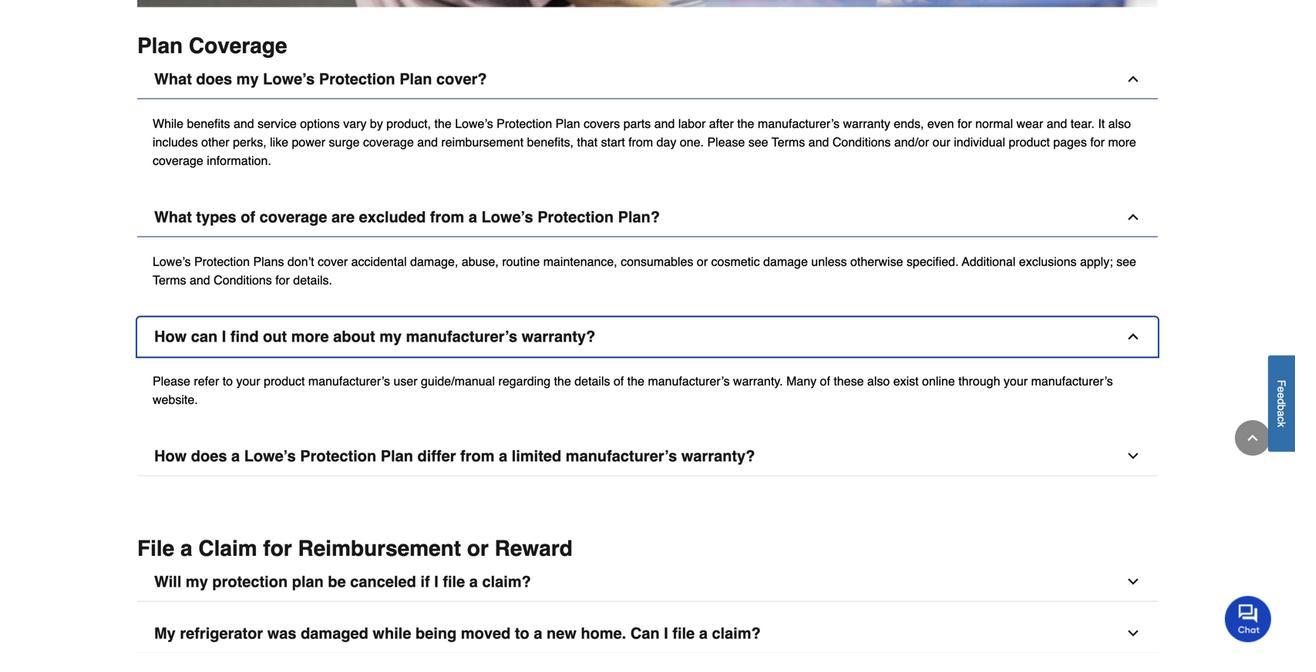 Task type: describe. For each thing, give the bounding box(es) containing it.
being
[[416, 624, 457, 642]]

my refrigerator was damaged while being moved to a new home. can i file a claim?
[[154, 624, 761, 642]]

chevron down image
[[1126, 574, 1141, 589]]

while
[[373, 624, 411, 642]]

or inside lowe's protection plans don't cover accidental damage, abuse, routine maintenance, consumables or cosmetic damage unless otherwise specified. additional exclusions apply; see terms and conditions for details.
[[697, 254, 708, 269]]

chevron up image inside the scroll to top element
[[1245, 430, 1261, 446]]

chevron up image for how can i find out more about my manufacturer's warranty?
[[1126, 329, 1141, 344]]

through
[[959, 374, 1000, 388]]

service
[[258, 116, 297, 131]]

details
[[575, 374, 610, 388]]

coverage inside 'button'
[[260, 208, 327, 226]]

day
[[657, 135, 677, 149]]

wear
[[1017, 116, 1043, 131]]

also inside while benefits and service options vary by product, the lowe's protection plan covers parts and labor after the manufacturer's warranty ends, even for normal wear and tear. it also includes other perks, like power surge coverage and reimbursement benefits, that start from day one. please see terms and conditions and/or our individual product pages for more coverage information.
[[1109, 116, 1131, 131]]

how can i find out more about my manufacturer's warranty? button
[[137, 317, 1158, 357]]

plan coverage
[[137, 33, 287, 58]]

differ
[[418, 447, 456, 465]]

how does a lowe's protection plan differ from a limited manufacturer's warranty?
[[154, 447, 755, 465]]

will my protection plan be canceled if i file a claim? button
[[137, 562, 1158, 602]]

abuse,
[[462, 254, 499, 269]]

be
[[328, 573, 346, 591]]

cover
[[318, 254, 348, 269]]

normal
[[976, 116, 1013, 131]]

lowe's inside 'button'
[[482, 208, 533, 226]]

don't
[[288, 254, 314, 269]]

what types of coverage are excluded from a lowe's protection plan?
[[154, 208, 660, 226]]

other
[[201, 135, 229, 149]]

to inside button
[[515, 624, 530, 642]]

plan inside while benefits and service options vary by product, the lowe's protection plan covers parts and labor after the manufacturer's warranty ends, even for normal wear and tear. it also includes other perks, like power surge coverage and reimbursement benefits, that start from day one. please see terms and conditions and/or our individual product pages for more coverage information.
[[556, 116, 580, 131]]

the right after
[[737, 116, 755, 131]]

by
[[370, 116, 383, 131]]

1 e from the top
[[1276, 387, 1288, 393]]

our
[[933, 135, 951, 149]]

benefits,
[[527, 135, 574, 149]]

of inside 'button'
[[241, 208, 255, 226]]

cover?
[[436, 70, 487, 88]]

plan?
[[618, 208, 660, 226]]

chevron down image for my refrigerator was damaged while being moved to a new home. can i file a claim?
[[1126, 626, 1141, 641]]

even
[[928, 116, 954, 131]]

exclusions
[[1019, 254, 1077, 269]]

plans
[[253, 254, 284, 269]]

please inside while benefits and service options vary by product, the lowe's protection plan covers parts and labor after the manufacturer's warranty ends, even for normal wear and tear. it also includes other perks, like power surge coverage and reimbursement benefits, that start from day one. please see terms and conditions and/or our individual product pages for more coverage information.
[[707, 135, 745, 149]]

refer
[[194, 374, 219, 388]]

parts
[[624, 116, 651, 131]]

also inside please refer to your product manufacturer's user guide/manual regarding the details of the manufacturer's warranty. many of these also exist online through your manufacturer's website.
[[867, 374, 890, 388]]

the right details
[[627, 374, 645, 388]]

and inside lowe's protection plans don't cover accidental damage, abuse, routine maintenance, consumables or cosmetic damage unless otherwise specified. additional exclusions apply; see terms and conditions for details.
[[190, 273, 210, 287]]

the left details
[[554, 374, 571, 388]]

guide/manual
[[421, 374, 495, 388]]

how for how does a lowe's protection plan differ from a limited manufacturer's warranty?
[[154, 447, 187, 465]]

consumables
[[621, 254, 694, 269]]

specified.
[[907, 254, 959, 269]]

how does a lowe's protection plan differ from a limited manufacturer's warranty? button
[[137, 437, 1158, 476]]

product inside please refer to your product manufacturer's user guide/manual regarding the details of the manufacturer's warranty. many of these also exist online through your manufacturer's website.
[[264, 374, 305, 388]]

like
[[270, 135, 288, 149]]

includes
[[153, 135, 198, 149]]

perks,
[[233, 135, 266, 149]]

apply;
[[1080, 254, 1113, 269]]

home.
[[581, 624, 626, 642]]

warranty
[[843, 116, 891, 131]]

maintenance,
[[543, 254, 617, 269]]

and/or
[[894, 135, 929, 149]]

power
[[292, 135, 325, 149]]

surge
[[329, 135, 360, 149]]

k
[[1276, 422, 1288, 427]]

the right product,
[[434, 116, 452, 131]]

d
[[1276, 399, 1288, 405]]

moved
[[461, 624, 511, 642]]

that
[[577, 135, 598, 149]]

1 vertical spatial coverage
[[153, 153, 203, 168]]

my
[[154, 624, 176, 642]]

what types of coverage are excluded from a lowe's protection plan? button
[[137, 198, 1158, 237]]

regarding
[[499, 374, 551, 388]]

website.
[[153, 392, 198, 407]]

1 horizontal spatial of
[[614, 374, 624, 388]]

please refer to your product manufacturer's user guide/manual regarding the details of the manufacturer's warranty. many of these also exist online through your manufacturer's website.
[[153, 374, 1113, 407]]

accidental
[[351, 254, 407, 269]]

user
[[394, 374, 418, 388]]

many
[[787, 374, 817, 388]]

manufacturer's inside while benefits and service options vary by product, the lowe's protection plan covers parts and labor after the manufacturer's warranty ends, even for normal wear and tear. it also includes other perks, like power surge coverage and reimbursement benefits, that start from day one. please see terms and conditions and/or our individual product pages for more coverage information.
[[758, 116, 840, 131]]

pages
[[1053, 135, 1087, 149]]

plan
[[292, 573, 324, 591]]

can
[[631, 624, 660, 642]]

unless
[[811, 254, 847, 269]]

to inside please refer to your product manufacturer's user guide/manual regarding the details of the manufacturer's warranty. many of these also exist online through your manufacturer's website.
[[223, 374, 233, 388]]

find
[[230, 328, 259, 345]]

0 horizontal spatial file
[[443, 573, 465, 591]]

terms inside while benefits and service options vary by product, the lowe's protection plan covers parts and labor after the manufacturer's warranty ends, even for normal wear and tear. it also includes other perks, like power surge coverage and reimbursement benefits, that start from day one. please see terms and conditions and/or our individual product pages for more coverage information.
[[772, 135, 805, 149]]

can
[[191, 328, 218, 345]]

file a claim for reimbursement or reward
[[137, 536, 573, 561]]

b
[[1276, 405, 1288, 411]]

new
[[547, 624, 577, 642]]

will my protection plan be canceled if i file a claim?
[[154, 573, 531, 591]]

reimbursement
[[441, 135, 524, 149]]

f e e d b a c k
[[1276, 380, 1288, 427]]

start
[[601, 135, 625, 149]]

vary
[[343, 116, 367, 131]]

for up individual
[[958, 116, 972, 131]]

for inside lowe's protection plans don't cover accidental damage, abuse, routine maintenance, consumables or cosmetic damage unless otherwise specified. additional exclusions apply; see terms and conditions for details.
[[275, 273, 290, 287]]

chat invite button image
[[1225, 595, 1272, 642]]

about
[[333, 328, 375, 345]]

ends,
[[894, 116, 924, 131]]



Task type: locate. For each thing, give the bounding box(es) containing it.
while
[[153, 116, 184, 131]]

chevron down image inside my refrigerator was damaged while being moved to a new home. can i file a claim? button
[[1126, 626, 1141, 641]]

chevron up image for what types of coverage are excluded from a lowe's protection plan?
[[1126, 209, 1141, 225]]

also right it
[[1109, 116, 1131, 131]]

types
[[196, 208, 236, 226]]

2 horizontal spatial of
[[820, 374, 830, 388]]

damage
[[763, 254, 808, 269]]

please up website.
[[153, 374, 190, 388]]

how for how can i find out more about my manufacturer's warranty?
[[154, 328, 187, 345]]

also left exist
[[867, 374, 890, 388]]

1 vertical spatial file
[[673, 624, 695, 642]]

protection inside lowe's protection plans don't cover accidental damage, abuse, routine maintenance, consumables or cosmetic damage unless otherwise specified. additional exclusions apply; see terms and conditions for details.
[[194, 254, 250, 269]]

from inside what types of coverage are excluded from a lowe's protection plan? 'button'
[[430, 208, 464, 226]]

file right if
[[443, 573, 465, 591]]

2 chevron down image from the top
[[1126, 626, 1141, 641]]

coverage up don't
[[260, 208, 327, 226]]

1 chevron down image from the top
[[1126, 448, 1141, 464]]

what does my lowe's protection plan cover? button
[[137, 60, 1158, 99]]

0 vertical spatial product
[[1009, 135, 1050, 149]]

does
[[196, 70, 232, 88], [191, 447, 227, 465]]

what for what types of coverage are excluded from a lowe's protection plan?
[[154, 208, 192, 226]]

protection inside while benefits and service options vary by product, the lowe's protection plan covers parts and labor after the manufacturer's warranty ends, even for normal wear and tear. it also includes other perks, like power surge coverage and reimbursement benefits, that start from day one. please see terms and conditions and/or our individual product pages for more coverage information.
[[497, 116, 552, 131]]

manufacturer's
[[758, 116, 840, 131], [406, 328, 518, 345], [308, 374, 390, 388], [648, 374, 730, 388], [1031, 374, 1113, 388], [566, 447, 677, 465]]

a customer talking with two lowe's associates in red vests in a lowe's store. image
[[137, 0, 1158, 7]]

information.
[[207, 153, 271, 168]]

0 vertical spatial from
[[629, 135, 653, 149]]

for down it
[[1091, 135, 1105, 149]]

damage,
[[410, 254, 458, 269]]

0 vertical spatial coverage
[[363, 135, 414, 149]]

from
[[629, 135, 653, 149], [430, 208, 464, 226], [460, 447, 495, 465]]

reward
[[495, 536, 573, 561]]

2 e from the top
[[1276, 393, 1288, 399]]

a
[[469, 208, 477, 226], [1276, 411, 1288, 417], [231, 447, 240, 465], [499, 447, 508, 465], [180, 536, 192, 561], [469, 573, 478, 591], [534, 624, 542, 642], [699, 624, 708, 642]]

0 horizontal spatial or
[[467, 536, 489, 561]]

of right the many
[[820, 374, 830, 388]]

your right the 'through'
[[1004, 374, 1028, 388]]

scroll to top element
[[1235, 420, 1271, 456]]

1 vertical spatial also
[[867, 374, 890, 388]]

was
[[267, 624, 296, 642]]

0 horizontal spatial i
[[222, 328, 226, 345]]

2 vertical spatial i
[[664, 624, 668, 642]]

of right types
[[241, 208, 255, 226]]

0 horizontal spatial please
[[153, 374, 190, 388]]

chevron up image for what does my lowe's protection plan cover?
[[1126, 71, 1141, 87]]

more right pages
[[1108, 135, 1136, 149]]

1 horizontal spatial claim?
[[712, 624, 761, 642]]

to
[[223, 374, 233, 388], [515, 624, 530, 642]]

chevron up image inside what does my lowe's protection plan cover? button
[[1126, 71, 1141, 87]]

2 vertical spatial coverage
[[260, 208, 327, 226]]

conditions
[[833, 135, 891, 149], [214, 273, 272, 287]]

0 vertical spatial what
[[154, 70, 192, 88]]

1 horizontal spatial to
[[515, 624, 530, 642]]

0 horizontal spatial more
[[291, 328, 329, 345]]

chevron up image
[[1126, 71, 1141, 87], [1126, 209, 1141, 225], [1126, 329, 1141, 344], [1245, 430, 1261, 446]]

damaged
[[301, 624, 368, 642]]

product down wear
[[1009, 135, 1050, 149]]

the
[[434, 116, 452, 131], [737, 116, 755, 131], [554, 374, 571, 388], [627, 374, 645, 388]]

0 vertical spatial see
[[749, 135, 768, 149]]

1 horizontal spatial conditions
[[833, 135, 891, 149]]

2 horizontal spatial my
[[380, 328, 402, 345]]

to right refer
[[223, 374, 233, 388]]

tear.
[[1071, 116, 1095, 131]]

1 horizontal spatial terms
[[772, 135, 805, 149]]

of
[[241, 208, 255, 226], [614, 374, 624, 388], [820, 374, 830, 388]]

e up d
[[1276, 387, 1288, 393]]

1 vertical spatial i
[[434, 573, 439, 591]]

conditions inside lowe's protection plans don't cover accidental damage, abuse, routine maintenance, consumables or cosmetic damage unless otherwise specified. additional exclusions apply; see terms and conditions for details.
[[214, 273, 272, 287]]

1 horizontal spatial or
[[697, 254, 708, 269]]

chevron up image inside how can i find out more about my manufacturer's warranty? button
[[1126, 329, 1141, 344]]

0 vertical spatial how
[[154, 328, 187, 345]]

1 vertical spatial my
[[380, 328, 402, 345]]

how down website.
[[154, 447, 187, 465]]

or left reward
[[467, 536, 489, 561]]

will
[[154, 573, 181, 591]]

product,
[[386, 116, 431, 131]]

chevron down image inside how does a lowe's protection plan differ from a limited manufacturer's warranty? button
[[1126, 448, 1141, 464]]

1 what from the top
[[154, 70, 192, 88]]

details.
[[293, 273, 332, 287]]

these
[[834, 374, 864, 388]]

0 horizontal spatial coverage
[[153, 153, 203, 168]]

see inside while benefits and service options vary by product, the lowe's protection plan covers parts and labor after the manufacturer's warranty ends, even for normal wear and tear. it also includes other perks, like power surge coverage and reimbursement benefits, that start from day one. please see terms and conditions and/or our individual product pages for more coverage information.
[[749, 135, 768, 149]]

1 vertical spatial claim?
[[712, 624, 761, 642]]

my right will on the bottom of the page
[[186, 573, 208, 591]]

2 how from the top
[[154, 447, 187, 465]]

coverage down by
[[363, 135, 414, 149]]

product down out
[[264, 374, 305, 388]]

c
[[1276, 417, 1288, 422]]

does down website.
[[191, 447, 227, 465]]

2 horizontal spatial i
[[664, 624, 668, 642]]

file
[[137, 536, 174, 561]]

from up the damage,
[[430, 208, 464, 226]]

does for what
[[196, 70, 232, 88]]

please
[[707, 135, 745, 149], [153, 374, 190, 388]]

does for how
[[191, 447, 227, 465]]

see
[[749, 135, 768, 149], [1117, 254, 1137, 269]]

cosmetic
[[711, 254, 760, 269]]

1 vertical spatial conditions
[[214, 273, 272, 287]]

1 vertical spatial to
[[515, 624, 530, 642]]

exist
[[894, 374, 919, 388]]

canceled
[[350, 573, 416, 591]]

0 vertical spatial to
[[223, 374, 233, 388]]

0 vertical spatial claim?
[[482, 573, 531, 591]]

what does my lowe's protection plan cover?
[[154, 70, 487, 88]]

coverage
[[189, 33, 287, 58]]

labor
[[678, 116, 706, 131]]

1 vertical spatial or
[[467, 536, 489, 561]]

1 horizontal spatial file
[[673, 624, 695, 642]]

options
[[300, 116, 340, 131]]

1 horizontal spatial warranty?
[[681, 447, 755, 465]]

chevron down image
[[1126, 448, 1141, 464], [1126, 626, 1141, 641]]

see right apply;
[[1117, 254, 1137, 269]]

0 vertical spatial also
[[1109, 116, 1131, 131]]

product
[[1009, 135, 1050, 149], [264, 374, 305, 388]]

0 vertical spatial conditions
[[833, 135, 891, 149]]

claim?
[[482, 573, 531, 591], [712, 624, 761, 642]]

0 vertical spatial my
[[236, 70, 259, 88]]

1 horizontal spatial see
[[1117, 254, 1137, 269]]

1 horizontal spatial product
[[1009, 135, 1050, 149]]

conditions inside while benefits and service options vary by product, the lowe's protection plan covers parts and labor after the manufacturer's warranty ends, even for normal wear and tear. it also includes other perks, like power surge coverage and reimbursement benefits, that start from day one. please see terms and conditions and/or our individual product pages for more coverage information.
[[833, 135, 891, 149]]

a inside 'button'
[[469, 208, 477, 226]]

file right the can
[[673, 624, 695, 642]]

excluded
[[359, 208, 426, 226]]

for up protection
[[263, 536, 292, 561]]

product inside while benefits and service options vary by product, the lowe's protection plan covers parts and labor after the manufacturer's warranty ends, even for normal wear and tear. it also includes other perks, like power surge coverage and reimbursement benefits, that start from day one. please see terms and conditions and/or our individual product pages for more coverage information.
[[1009, 135, 1050, 149]]

from inside how does a lowe's protection plan differ from a limited manufacturer's warranty? button
[[460, 447, 495, 465]]

from inside while benefits and service options vary by product, the lowe's protection plan covers parts and labor after the manufacturer's warranty ends, even for normal wear and tear. it also includes other perks, like power surge coverage and reimbursement benefits, that start from day one. please see terms and conditions and/or our individual product pages for more coverage information.
[[629, 135, 653, 149]]

conditions down 'plans'
[[214, 273, 272, 287]]

what inside 'button'
[[154, 208, 192, 226]]

to right "moved"
[[515, 624, 530, 642]]

lowe's inside lowe's protection plans don't cover accidental damage, abuse, routine maintenance, consumables or cosmetic damage unless otherwise specified. additional exclusions apply; see terms and conditions for details.
[[153, 254, 191, 269]]

chevron up image inside what types of coverage are excluded from a lowe's protection plan? 'button'
[[1126, 209, 1141, 225]]

1 vertical spatial how
[[154, 447, 187, 465]]

0 vertical spatial terms
[[772, 135, 805, 149]]

0 horizontal spatial conditions
[[214, 273, 272, 287]]

please inside please refer to your product manufacturer's user guide/manual regarding the details of the manufacturer's warranty. many of these also exist online through your manufacturer's website.
[[153, 374, 190, 388]]

one.
[[680, 135, 704, 149]]

from right differ
[[460, 447, 495, 465]]

f e e d b a c k button
[[1268, 356, 1295, 452]]

your right refer
[[236, 374, 260, 388]]

for down 'plans'
[[275, 273, 290, 287]]

1 vertical spatial more
[[291, 328, 329, 345]]

1 horizontal spatial coverage
[[260, 208, 327, 226]]

1 your from the left
[[236, 374, 260, 388]]

0 vertical spatial warranty?
[[522, 328, 595, 345]]

more inside while benefits and service options vary by product, the lowe's protection plan covers parts and labor after the manufacturer's warranty ends, even for normal wear and tear. it also includes other perks, like power surge coverage and reimbursement benefits, that start from day one. please see terms and conditions and/or our individual product pages for more coverage information.
[[1108, 135, 1136, 149]]

0 horizontal spatial to
[[223, 374, 233, 388]]

0 horizontal spatial my
[[186, 573, 208, 591]]

see inside lowe's protection plans don't cover accidental damage, abuse, routine maintenance, consumables or cosmetic damage unless otherwise specified. additional exclusions apply; see terms and conditions for details.
[[1117, 254, 1137, 269]]

does down plan coverage
[[196, 70, 232, 88]]

and
[[234, 116, 254, 131], [654, 116, 675, 131], [1047, 116, 1067, 131], [417, 135, 438, 149], [809, 135, 829, 149], [190, 273, 210, 287]]

e up b
[[1276, 393, 1288, 399]]

reimbursement
[[298, 536, 461, 561]]

for
[[958, 116, 972, 131], [1091, 135, 1105, 149], [275, 273, 290, 287], [263, 536, 292, 561]]

file
[[443, 573, 465, 591], [673, 624, 695, 642]]

warranty?
[[522, 328, 595, 345], [681, 447, 755, 465]]

1 vertical spatial please
[[153, 374, 190, 388]]

benefits
[[187, 116, 230, 131]]

0 vertical spatial more
[[1108, 135, 1136, 149]]

0 horizontal spatial claim?
[[482, 573, 531, 591]]

2 vertical spatial my
[[186, 573, 208, 591]]

see right the one.
[[749, 135, 768, 149]]

1 vertical spatial from
[[430, 208, 464, 226]]

if
[[421, 573, 430, 591]]

1 vertical spatial warranty?
[[681, 447, 755, 465]]

0 horizontal spatial your
[[236, 374, 260, 388]]

0 vertical spatial file
[[443, 573, 465, 591]]

are
[[332, 208, 355, 226]]

warranty.
[[733, 374, 783, 388]]

covers
[[584, 116, 620, 131]]

coverage down includes
[[153, 153, 203, 168]]

1 vertical spatial see
[[1117, 254, 1137, 269]]

or left cosmetic
[[697, 254, 708, 269]]

please down after
[[707, 135, 745, 149]]

0 horizontal spatial see
[[749, 135, 768, 149]]

of right details
[[614, 374, 624, 388]]

2 your from the left
[[1004, 374, 1028, 388]]

your
[[236, 374, 260, 388], [1004, 374, 1028, 388]]

how left the can
[[154, 328, 187, 345]]

1 horizontal spatial my
[[236, 70, 259, 88]]

what for what does my lowe's protection plan cover?
[[154, 70, 192, 88]]

0 vertical spatial please
[[707, 135, 745, 149]]

terms inside lowe's protection plans don't cover accidental damage, abuse, routine maintenance, consumables or cosmetic damage unless otherwise specified. additional exclusions apply; see terms and conditions for details.
[[153, 273, 186, 287]]

1 vertical spatial chevron down image
[[1126, 626, 1141, 641]]

0 vertical spatial or
[[697, 254, 708, 269]]

claim
[[198, 536, 257, 561]]

limited
[[512, 447, 561, 465]]

0 horizontal spatial of
[[241, 208, 255, 226]]

1 horizontal spatial i
[[434, 573, 439, 591]]

1 vertical spatial does
[[191, 447, 227, 465]]

1 vertical spatial terms
[[153, 273, 186, 287]]

0 vertical spatial chevron down image
[[1126, 448, 1141, 464]]

protection inside 'button'
[[538, 208, 614, 226]]

additional
[[962, 254, 1016, 269]]

1 horizontal spatial more
[[1108, 135, 1136, 149]]

0 horizontal spatial terms
[[153, 273, 186, 287]]

refrigerator
[[180, 624, 263, 642]]

lowe's inside while benefits and service options vary by product, the lowe's protection plan covers parts and labor after the manufacturer's warranty ends, even for normal wear and tear. it also includes other perks, like power surge coverage and reimbursement benefits, that start from day one. please see terms and conditions and/or our individual product pages for more coverage information.
[[455, 116, 493, 131]]

how
[[154, 328, 187, 345], [154, 447, 187, 465]]

my right about
[[380, 328, 402, 345]]

0 vertical spatial i
[[222, 328, 226, 345]]

it
[[1098, 116, 1105, 131]]

2 vertical spatial from
[[460, 447, 495, 465]]

2 horizontal spatial coverage
[[363, 135, 414, 149]]

what up while at the left top
[[154, 70, 192, 88]]

conditions down warranty
[[833, 135, 891, 149]]

while benefits and service options vary by product, the lowe's protection plan covers parts and labor after the manufacturer's warranty ends, even for normal wear and tear. it also includes other perks, like power surge coverage and reimbursement benefits, that start from day one. please see terms and conditions and/or our individual product pages for more coverage information.
[[153, 116, 1136, 168]]

terms
[[772, 135, 805, 149], [153, 273, 186, 287]]

individual
[[954, 135, 1005, 149]]

my down 'coverage'
[[236, 70, 259, 88]]

1 horizontal spatial also
[[1109, 116, 1131, 131]]

my refrigerator was damaged while being moved to a new home. can i file a claim? button
[[137, 614, 1158, 653]]

what inside button
[[154, 70, 192, 88]]

0 horizontal spatial also
[[867, 374, 890, 388]]

1 horizontal spatial please
[[707, 135, 745, 149]]

otherwise
[[851, 254, 903, 269]]

0 horizontal spatial product
[[264, 374, 305, 388]]

1 vertical spatial what
[[154, 208, 192, 226]]

more inside button
[[291, 328, 329, 345]]

chevron down image for how does a lowe's protection plan differ from a limited manufacturer's warranty?
[[1126, 448, 1141, 464]]

1 vertical spatial product
[[264, 374, 305, 388]]

what left types
[[154, 208, 192, 226]]

after
[[709, 116, 734, 131]]

2 what from the top
[[154, 208, 192, 226]]

1 how from the top
[[154, 328, 187, 345]]

protection
[[212, 573, 288, 591]]

i
[[222, 328, 226, 345], [434, 573, 439, 591], [664, 624, 668, 642]]

more right out
[[291, 328, 329, 345]]

0 vertical spatial does
[[196, 70, 232, 88]]

1 horizontal spatial your
[[1004, 374, 1028, 388]]

from down parts
[[629, 135, 653, 149]]

my
[[236, 70, 259, 88], [380, 328, 402, 345], [186, 573, 208, 591]]

0 horizontal spatial warranty?
[[522, 328, 595, 345]]



Task type: vqa. For each thing, say whether or not it's contained in the screenshot.
left Bathroom link
no



